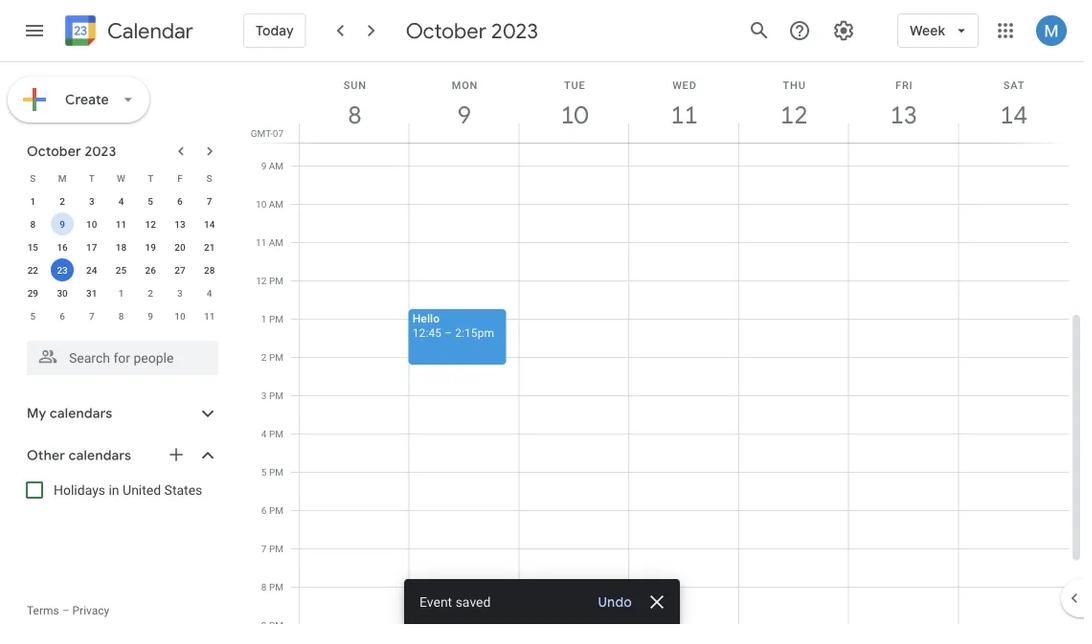 Task type: vqa. For each thing, say whether or not it's contained in the screenshot.


Task type: locate. For each thing, give the bounding box(es) containing it.
tue
[[564, 79, 585, 91]]

0 vertical spatial 14
[[999, 99, 1026, 131]]

0 vertical spatial 2023
[[491, 17, 538, 44]]

1 vertical spatial 3
[[177, 287, 183, 299]]

pm up 7 pm
[[269, 505, 283, 516]]

5 up 12 element
[[148, 195, 153, 207]]

30 element
[[51, 282, 74, 305]]

2:15pm
[[455, 326, 494, 339]]

1 vertical spatial 12
[[145, 218, 156, 230]]

pm up 2 pm
[[269, 313, 283, 325]]

4 for november 4 element
[[207, 287, 212, 299]]

holidays in united states
[[54, 482, 202, 498]]

0 horizontal spatial 14
[[204, 218, 215, 230]]

9 inside mon 9
[[456, 99, 470, 131]]

t left w
[[89, 172, 95, 184]]

october 2023
[[406, 17, 538, 44], [27, 143, 116, 160]]

calendar element
[[61, 11, 193, 54]]

pm up 3 pm
[[269, 351, 283, 363]]

9 pm from the top
[[269, 581, 283, 593]]

october 2023 up 'mon'
[[406, 17, 538, 44]]

2 am from the top
[[269, 198, 283, 210]]

6 down 30 element
[[60, 310, 65, 322]]

4 down 28 element
[[207, 287, 212, 299]]

1 row from the top
[[18, 167, 224, 190]]

19
[[145, 241, 156, 253]]

2023
[[491, 17, 538, 44], [85, 143, 116, 160]]

– inside the 'hello 12:45 – 2:15pm'
[[444, 326, 452, 339]]

10 column header
[[518, 62, 629, 143]]

1 vertical spatial 7
[[89, 310, 94, 322]]

8 down november 1 element
[[118, 310, 124, 322]]

14
[[999, 99, 1026, 131], [204, 218, 215, 230]]

5 up '6 pm'
[[261, 466, 267, 478]]

5 row from the top
[[18, 259, 224, 282]]

0 vertical spatial 2
[[60, 195, 65, 207]]

2 up november 9 element
[[148, 287, 153, 299]]

november 10 element
[[168, 305, 191, 328]]

2 horizontal spatial 2
[[261, 351, 267, 363]]

12 down thu on the top of the page
[[779, 99, 807, 131]]

11 for 11 am
[[256, 237, 266, 248]]

8
[[347, 99, 360, 131], [30, 218, 36, 230], [118, 310, 124, 322], [261, 581, 267, 593]]

0 horizontal spatial 4
[[118, 195, 124, 207]]

0 vertical spatial 1
[[30, 195, 36, 207]]

row group containing 1
[[18, 190, 224, 328]]

10
[[559, 99, 587, 131], [256, 198, 266, 210], [86, 218, 97, 230], [174, 310, 185, 322]]

5 pm from the top
[[269, 428, 283, 440]]

1 vertical spatial am
[[269, 198, 283, 210]]

None search field
[[0, 333, 237, 375]]

14 inside column header
[[999, 99, 1026, 131]]

13
[[889, 99, 916, 131], [174, 218, 185, 230]]

0 horizontal spatial s
[[30, 172, 36, 184]]

row containing 29
[[18, 282, 224, 305]]

10 inside column header
[[559, 99, 587, 131]]

october
[[406, 17, 486, 44], [27, 143, 81, 160]]

s
[[30, 172, 36, 184], [206, 172, 212, 184]]

10 for november 10 element
[[174, 310, 185, 322]]

0 horizontal spatial 7
[[89, 310, 94, 322]]

22 element
[[21, 259, 44, 282]]

2 vertical spatial 12
[[256, 275, 267, 286]]

grid
[[245, 62, 1084, 625]]

2 horizontal spatial 3
[[261, 390, 267, 401]]

s left m
[[30, 172, 36, 184]]

november 5 element
[[21, 305, 44, 328]]

0 horizontal spatial 3
[[89, 195, 94, 207]]

23, today element
[[51, 259, 74, 282]]

2 down m
[[60, 195, 65, 207]]

2 inside 'element'
[[148, 287, 153, 299]]

1 horizontal spatial 7
[[207, 195, 212, 207]]

10 up 11 am
[[256, 198, 266, 210]]

4
[[118, 195, 124, 207], [207, 287, 212, 299], [261, 428, 267, 440]]

11 down wed
[[669, 99, 697, 131]]

2 horizontal spatial 12
[[779, 99, 807, 131]]

my calendars
[[27, 405, 112, 422]]

week button
[[897, 8, 979, 54]]

0 vertical spatial 6
[[177, 195, 183, 207]]

3
[[89, 195, 94, 207], [177, 287, 183, 299], [261, 390, 267, 401]]

t left "f"
[[148, 172, 153, 184]]

7
[[207, 195, 212, 207], [89, 310, 94, 322], [261, 543, 267, 554]]

8 pm
[[261, 581, 283, 593]]

pm
[[269, 275, 283, 286], [269, 313, 283, 325], [269, 351, 283, 363], [269, 390, 283, 401], [269, 428, 283, 440], [269, 466, 283, 478], [269, 505, 283, 516], [269, 543, 283, 554], [269, 581, 283, 593]]

1 horizontal spatial 12
[[256, 275, 267, 286]]

calendars for my calendars
[[50, 405, 112, 422]]

1 vertical spatial 6
[[60, 310, 65, 322]]

4 down 3 pm
[[261, 428, 267, 440]]

terms link
[[27, 604, 59, 618]]

– right 12:45 in the bottom of the page
[[444, 326, 452, 339]]

–
[[444, 326, 452, 339], [62, 604, 69, 618]]

2
[[60, 195, 65, 207], [148, 287, 153, 299], [261, 351, 267, 363]]

1 horizontal spatial 4
[[207, 287, 212, 299]]

hello
[[412, 312, 440, 325]]

6 row from the top
[[18, 282, 224, 305]]

pm down 3 pm
[[269, 428, 283, 440]]

7 down 31 element
[[89, 310, 94, 322]]

23 cell
[[48, 259, 77, 282]]

1 horizontal spatial october 2023
[[406, 17, 538, 44]]

2 row from the top
[[18, 190, 224, 213]]

7 pm from the top
[[269, 505, 283, 516]]

1 horizontal spatial 3
[[177, 287, 183, 299]]

15
[[27, 241, 38, 253]]

8 up 15 element
[[30, 218, 36, 230]]

2 vertical spatial 6
[[261, 505, 267, 516]]

7 pm
[[261, 543, 283, 554]]

2 pm
[[261, 351, 283, 363]]

1 vertical spatial calendars
[[69, 447, 131, 464]]

sun
[[344, 79, 367, 91]]

2 vertical spatial 3
[[261, 390, 267, 401]]

7 down '6 pm'
[[261, 543, 267, 554]]

8 down sun
[[347, 99, 360, 131]]

20
[[174, 241, 185, 253]]

pm up '6 pm'
[[269, 466, 283, 478]]

5 down 29 element
[[30, 310, 36, 322]]

11 down november 4 element
[[204, 310, 215, 322]]

0 vertical spatial –
[[444, 326, 452, 339]]

14 link
[[992, 93, 1036, 137]]

1 down 25 'element' at left top
[[118, 287, 124, 299]]

row
[[18, 167, 224, 190], [18, 190, 224, 213], [18, 213, 224, 236], [18, 236, 224, 259], [18, 259, 224, 282], [18, 282, 224, 305], [18, 305, 224, 328]]

am for 9 am
[[269, 160, 283, 171]]

10 up "17"
[[86, 218, 97, 230]]

9
[[456, 99, 470, 131], [261, 160, 266, 171], [60, 218, 65, 230], [148, 310, 153, 322]]

7 for 7 pm
[[261, 543, 267, 554]]

other calendars button
[[4, 441, 237, 471]]

10 element
[[80, 213, 103, 236]]

1 horizontal spatial 6
[[177, 195, 183, 207]]

row containing 15
[[18, 236, 224, 259]]

23
[[57, 264, 68, 276]]

1 up 15 element
[[30, 195, 36, 207]]

3 inside grid
[[261, 390, 267, 401]]

0 vertical spatial 7
[[207, 195, 212, 207]]

0 horizontal spatial t
[[89, 172, 95, 184]]

row containing 5
[[18, 305, 224, 328]]

28 element
[[198, 259, 221, 282]]

am down 07 at the left top of the page
[[269, 160, 283, 171]]

4 for 4 pm
[[261, 428, 267, 440]]

8 pm from the top
[[269, 543, 283, 554]]

12
[[779, 99, 807, 131], [145, 218, 156, 230], [256, 275, 267, 286]]

1 vertical spatial october 2023
[[27, 143, 116, 160]]

october 2023 up m
[[27, 143, 116, 160]]

3 down 2 pm
[[261, 390, 267, 401]]

row containing 22
[[18, 259, 224, 282]]

2 horizontal spatial 6
[[261, 505, 267, 516]]

0 horizontal spatial 5
[[30, 310, 36, 322]]

1 horizontal spatial t
[[148, 172, 153, 184]]

7 row from the top
[[18, 305, 224, 328]]

november 6 element
[[51, 305, 74, 328]]

1 vertical spatial 1
[[118, 287, 124, 299]]

0 vertical spatial october
[[406, 17, 486, 44]]

2 vertical spatial 1
[[261, 313, 267, 325]]

1 vertical spatial –
[[62, 604, 69, 618]]

1 horizontal spatial 5
[[148, 195, 153, 207]]

calendars up other calendars
[[50, 405, 112, 422]]

sat
[[1003, 79, 1025, 91]]

8 column header
[[299, 62, 410, 143]]

3 am from the top
[[269, 237, 283, 248]]

9 up the 16 element
[[60, 218, 65, 230]]

october up m
[[27, 143, 81, 160]]

sat 14
[[999, 79, 1026, 131]]

terms
[[27, 604, 59, 618]]

other calendars
[[27, 447, 131, 464]]

1 vertical spatial 5
[[30, 310, 36, 322]]

0 vertical spatial 3
[[89, 195, 94, 207]]

21
[[204, 241, 215, 253]]

0 vertical spatial october 2023
[[406, 17, 538, 44]]

1 vertical spatial 4
[[207, 287, 212, 299]]

2 pm from the top
[[269, 313, 283, 325]]

0 vertical spatial 12
[[779, 99, 807, 131]]

16 element
[[51, 236, 74, 259]]

0 vertical spatial 13
[[889, 99, 916, 131]]

pm for 1 pm
[[269, 313, 283, 325]]

pm for 2 pm
[[269, 351, 283, 363]]

13 link
[[882, 93, 926, 137]]

1 horizontal spatial 2
[[148, 287, 153, 299]]

november 9 element
[[139, 305, 162, 328]]

2023 up 9 column header
[[491, 17, 538, 44]]

14 down sat at the top of the page
[[999, 99, 1026, 131]]

1 pm
[[261, 313, 283, 325]]

0 horizontal spatial 6
[[60, 310, 65, 322]]

10 down november 3 element
[[174, 310, 185, 322]]

0 horizontal spatial 2023
[[85, 143, 116, 160]]

am down the 9 am
[[269, 198, 283, 210]]

6 pm from the top
[[269, 466, 283, 478]]

9 down gmt-
[[261, 160, 266, 171]]

10 down tue
[[559, 99, 587, 131]]

2 horizontal spatial 7
[[261, 543, 267, 554]]

wed
[[672, 79, 697, 91]]

1 vertical spatial 2
[[148, 287, 153, 299]]

31
[[86, 287, 97, 299]]

11 column header
[[628, 62, 739, 143]]

1 down the 12 pm on the top left
[[261, 313, 267, 325]]

5 inside november 5 'element'
[[30, 310, 36, 322]]

12 up 19
[[145, 218, 156, 230]]

1 vertical spatial 14
[[204, 218, 215, 230]]

2 vertical spatial 5
[[261, 466, 267, 478]]

mon
[[452, 79, 478, 91]]

0 horizontal spatial october
[[27, 143, 81, 160]]

0 vertical spatial calendars
[[50, 405, 112, 422]]

privacy link
[[72, 604, 109, 618]]

create
[[65, 91, 109, 108]]

3 inside november 3 element
[[177, 287, 183, 299]]

11 up 18 at the top left of the page
[[116, 218, 127, 230]]

14 up 21
[[204, 218, 215, 230]]

3 up the 10 element
[[89, 195, 94, 207]]

0 horizontal spatial 2
[[60, 195, 65, 207]]

am
[[269, 160, 283, 171], [269, 198, 283, 210], [269, 237, 283, 248]]

pm down '6 pm'
[[269, 543, 283, 554]]

1 horizontal spatial 13
[[889, 99, 916, 131]]

calendars up in at the bottom of page
[[69, 447, 131, 464]]

11 link
[[662, 93, 706, 137]]

9 inside 9 cell
[[60, 218, 65, 230]]

3 down the 27 element
[[177, 287, 183, 299]]

2 vertical spatial 7
[[261, 543, 267, 554]]

9 down november 2 'element'
[[148, 310, 153, 322]]

1 horizontal spatial 1
[[118, 287, 124, 299]]

10 link
[[552, 93, 596, 137]]

mon 9
[[452, 79, 478, 131]]

4 pm from the top
[[269, 390, 283, 401]]

29
[[27, 287, 38, 299]]

2 vertical spatial am
[[269, 237, 283, 248]]

5 inside grid
[[261, 466, 267, 478]]

2 horizontal spatial 1
[[261, 313, 267, 325]]

4 up 11 element
[[118, 195, 124, 207]]

1 vertical spatial 13
[[174, 218, 185, 230]]

calendars for other calendars
[[69, 447, 131, 464]]

gmt-07
[[251, 127, 283, 139]]

pm for 8 pm
[[269, 581, 283, 593]]

november 1 element
[[110, 282, 133, 305]]

november 3 element
[[168, 282, 191, 305]]

6 up 13 element
[[177, 195, 183, 207]]

am up the 12 pm on the top left
[[269, 237, 283, 248]]

11 am
[[256, 237, 283, 248]]

7 for november 7 element
[[89, 310, 94, 322]]

pm for 5 pm
[[269, 466, 283, 478]]

31 element
[[80, 282, 103, 305]]

6 inside november 6 element
[[60, 310, 65, 322]]

5 for november 5 'element'
[[30, 310, 36, 322]]

2023 down create
[[85, 143, 116, 160]]

grid containing 8
[[245, 62, 1084, 625]]

3 row from the top
[[18, 213, 224, 236]]

add other calendars image
[[167, 445, 186, 464]]

11 down 10 am
[[256, 237, 266, 248]]

25 element
[[110, 259, 133, 282]]

7 up the 14 element
[[207, 195, 212, 207]]

11 for november 11 element
[[204, 310, 215, 322]]

1 horizontal spatial 14
[[999, 99, 1026, 131]]

9 down 'mon'
[[456, 99, 470, 131]]

1 pm from the top
[[269, 275, 283, 286]]

fri
[[895, 79, 913, 91]]

november 11 element
[[198, 305, 221, 328]]

4 row from the top
[[18, 236, 224, 259]]

row group
[[18, 190, 224, 328]]

12 inside row group
[[145, 218, 156, 230]]

0 horizontal spatial 13
[[174, 218, 185, 230]]

12 down 11 am
[[256, 275, 267, 286]]

holidays
[[54, 482, 105, 498]]

7 inside grid
[[261, 543, 267, 554]]

calendars
[[50, 405, 112, 422], [69, 447, 131, 464]]

s right "f"
[[206, 172, 212, 184]]

25
[[116, 264, 127, 276]]

13 up 20
[[174, 218, 185, 230]]

1 horizontal spatial s
[[206, 172, 212, 184]]

pm up 1 pm
[[269, 275, 283, 286]]

2 down 1 pm
[[261, 351, 267, 363]]

13 down fri
[[889, 99, 916, 131]]

pm down 2 pm
[[269, 390, 283, 401]]

13 inside the '13' column header
[[889, 99, 916, 131]]

pm for 6 pm
[[269, 505, 283, 516]]

11
[[669, 99, 697, 131], [116, 218, 127, 230], [256, 237, 266, 248], [204, 310, 215, 322]]

6 up 7 pm
[[261, 505, 267, 516]]

0 vertical spatial 5
[[148, 195, 153, 207]]

october 2023 grid
[[18, 167, 224, 328]]

pm for 7 pm
[[269, 543, 283, 554]]

– right terms
[[62, 604, 69, 618]]

am for 10 am
[[269, 198, 283, 210]]

pm down 7 pm
[[269, 581, 283, 593]]

week
[[910, 22, 945, 39]]

12 column header
[[738, 62, 849, 143]]

november 8 element
[[110, 305, 133, 328]]

3 pm from the top
[[269, 351, 283, 363]]

0 vertical spatial am
[[269, 160, 283, 171]]

2 vertical spatial 2
[[261, 351, 267, 363]]

wed 11
[[669, 79, 697, 131]]

2 horizontal spatial 4
[[261, 428, 267, 440]]

1 horizontal spatial –
[[444, 326, 452, 339]]

0 horizontal spatial 12
[[145, 218, 156, 230]]

1 am from the top
[[269, 160, 283, 171]]

gmt-
[[251, 127, 273, 139]]

2 horizontal spatial 5
[[261, 466, 267, 478]]

2 vertical spatial 4
[[261, 428, 267, 440]]

october up 'mon'
[[406, 17, 486, 44]]

12 pm
[[256, 275, 283, 286]]

t
[[89, 172, 95, 184], [148, 172, 153, 184]]



Task type: describe. For each thing, give the bounding box(es) containing it.
11 element
[[110, 213, 133, 236]]

my
[[27, 405, 46, 422]]

15 element
[[21, 236, 44, 259]]

f
[[177, 172, 183, 184]]

6 pm
[[261, 505, 283, 516]]

14 column header
[[958, 62, 1069, 143]]

fri 13
[[889, 79, 916, 131]]

tue 10
[[559, 79, 587, 131]]

calendar heading
[[103, 18, 193, 45]]

6 for 6 pm
[[261, 505, 267, 516]]

21 element
[[198, 236, 221, 259]]

18 element
[[110, 236, 133, 259]]

1 vertical spatial 2023
[[85, 143, 116, 160]]

1 for 1 pm
[[261, 313, 267, 325]]

9 inside november 9 element
[[148, 310, 153, 322]]

calendar
[[107, 18, 193, 45]]

thu
[[783, 79, 806, 91]]

my calendars button
[[4, 398, 237, 429]]

17
[[86, 241, 97, 253]]

today
[[256, 22, 294, 39]]

8 link
[[333, 93, 377, 137]]

10 am
[[256, 198, 283, 210]]

2 s from the left
[[206, 172, 212, 184]]

undo button
[[590, 593, 640, 612]]

12 element
[[139, 213, 162, 236]]

12 for 12 pm
[[256, 275, 267, 286]]

14 inside october 2023 grid
[[204, 218, 215, 230]]

27
[[174, 264, 185, 276]]

sun 8
[[344, 79, 367, 131]]

24 element
[[80, 259, 103, 282]]

november 7 element
[[80, 305, 103, 328]]

8 inside sun 8
[[347, 99, 360, 131]]

12 link
[[772, 93, 816, 137]]

main drawer image
[[23, 19, 46, 42]]

13 element
[[168, 213, 191, 236]]

other
[[27, 447, 65, 464]]

1 for november 1 element
[[118, 287, 124, 299]]

9 cell
[[48, 213, 77, 236]]

m
[[58, 172, 67, 184]]

8 down 7 pm
[[261, 581, 267, 593]]

pm for 4 pm
[[269, 428, 283, 440]]

today button
[[243, 8, 306, 54]]

30
[[57, 287, 68, 299]]

12 for 12 element
[[145, 218, 156, 230]]

11 inside wed 11
[[669, 99, 697, 131]]

6 for november 6 element
[[60, 310, 65, 322]]

0 horizontal spatial october 2023
[[27, 143, 116, 160]]

privacy
[[72, 604, 109, 618]]

14 element
[[198, 213, 221, 236]]

12:45
[[412, 326, 442, 339]]

9 am
[[261, 160, 283, 171]]

1 vertical spatial october
[[27, 143, 81, 160]]

united
[[123, 482, 161, 498]]

settings menu image
[[832, 19, 855, 42]]

w
[[117, 172, 125, 184]]

12 inside column header
[[779, 99, 807, 131]]

create button
[[8, 77, 149, 123]]

26
[[145, 264, 156, 276]]

16
[[57, 241, 68, 253]]

9 link
[[442, 93, 487, 137]]

3 for 3 pm
[[261, 390, 267, 401]]

2 t from the left
[[148, 172, 153, 184]]

pm for 3 pm
[[269, 390, 283, 401]]

07
[[273, 127, 283, 139]]

0 vertical spatial 4
[[118, 195, 124, 207]]

2 for november 2 'element'
[[148, 287, 153, 299]]

4 pm
[[261, 428, 283, 440]]

saved
[[455, 594, 491, 610]]

hello 12:45 – 2:15pm
[[412, 312, 494, 339]]

29 element
[[21, 282, 44, 305]]

3 pm
[[261, 390, 283, 401]]

13 inside 13 element
[[174, 218, 185, 230]]

9 column header
[[409, 62, 519, 143]]

1 s from the left
[[30, 172, 36, 184]]

20 element
[[168, 236, 191, 259]]

10 for the 10 element
[[86, 218, 97, 230]]

24
[[86, 264, 97, 276]]

november 4 element
[[198, 282, 221, 305]]

1 t from the left
[[89, 172, 95, 184]]

1 horizontal spatial october
[[406, 17, 486, 44]]

27 element
[[168, 259, 191, 282]]

thu 12
[[779, 79, 807, 131]]

am for 11 am
[[269, 237, 283, 248]]

2 for 2 pm
[[261, 351, 267, 363]]

event saved
[[419, 594, 491, 610]]

terms – privacy
[[27, 604, 109, 618]]

event
[[419, 594, 452, 610]]

5 for 5 pm
[[261, 466, 267, 478]]

row containing s
[[18, 167, 224, 190]]

17 element
[[80, 236, 103, 259]]

10 for 10 am
[[256, 198, 266, 210]]

3 for november 3 element
[[177, 287, 183, 299]]

18
[[116, 241, 127, 253]]

states
[[164, 482, 202, 498]]

november 2 element
[[139, 282, 162, 305]]

1 horizontal spatial 2023
[[491, 17, 538, 44]]

0 horizontal spatial –
[[62, 604, 69, 618]]

22
[[27, 264, 38, 276]]

0 horizontal spatial 1
[[30, 195, 36, 207]]

13 column header
[[848, 62, 959, 143]]

undo
[[598, 594, 632, 611]]

in
[[109, 482, 119, 498]]

26 element
[[139, 259, 162, 282]]

5 pm
[[261, 466, 283, 478]]

19 element
[[139, 236, 162, 259]]

pm for 12 pm
[[269, 275, 283, 286]]

28
[[204, 264, 215, 276]]

Search for people text field
[[38, 341, 207, 375]]

11 for 11 element
[[116, 218, 127, 230]]

row containing 8
[[18, 213, 224, 236]]

row containing 1
[[18, 190, 224, 213]]



